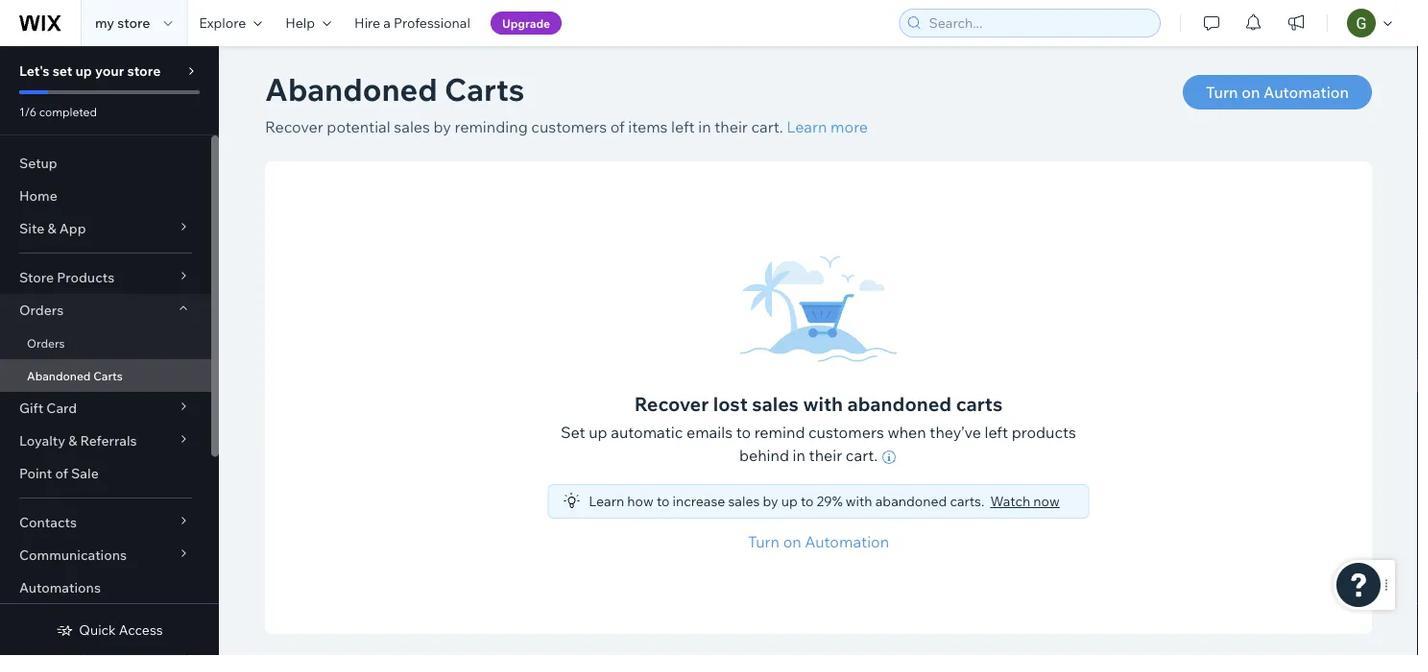Task type: vqa. For each thing, say whether or not it's contained in the screenshot.
the leftmost cart.
yes



Task type: locate. For each thing, give the bounding box(es) containing it.
by left reminding
[[434, 117, 451, 136]]

carts.
[[951, 493, 985, 510]]

0 vertical spatial abandoned
[[848, 391, 952, 416]]

abandoned
[[265, 70, 438, 109], [27, 368, 91, 383]]

with right 29%
[[846, 493, 873, 510]]

1 vertical spatial turn on automation
[[748, 532, 890, 551]]

turn
[[1207, 83, 1239, 102], [748, 532, 780, 551]]

left
[[672, 117, 695, 136], [985, 423, 1009, 442]]

automation inside turn on automation link
[[805, 532, 890, 551]]

1 vertical spatial on
[[784, 532, 802, 551]]

carts
[[445, 70, 525, 109], [93, 368, 123, 383]]

contacts
[[19, 514, 77, 531]]

0 vertical spatial left
[[672, 117, 695, 136]]

by down behind
[[763, 493, 779, 510]]

their
[[715, 117, 748, 136], [809, 446, 843, 465]]

to
[[737, 423, 751, 442], [657, 493, 670, 510], [801, 493, 814, 510]]

your
[[95, 62, 124, 79]]

turn inside button
[[1207, 83, 1239, 102]]

0 vertical spatial turn
[[1207, 83, 1239, 102]]

0 horizontal spatial turn
[[748, 532, 780, 551]]

1 horizontal spatial automation
[[1264, 83, 1350, 102]]

0 horizontal spatial with
[[804, 391, 844, 416]]

of left sale on the bottom of page
[[55, 465, 68, 482]]

0 vertical spatial sales
[[394, 117, 430, 136]]

1 vertical spatial carts
[[93, 368, 123, 383]]

left down carts
[[985, 423, 1009, 442]]

2 vertical spatial up
[[782, 493, 798, 510]]

carts down orders link
[[93, 368, 123, 383]]

to up behind
[[737, 423, 751, 442]]

to left 29%
[[801, 493, 814, 510]]

customers right reminding
[[532, 117, 607, 136]]

1 horizontal spatial left
[[985, 423, 1009, 442]]

sidebar element
[[0, 46, 219, 656]]

1 horizontal spatial by
[[763, 493, 779, 510]]

0 horizontal spatial by
[[434, 117, 451, 136]]

1 vertical spatial by
[[763, 493, 779, 510]]

1 horizontal spatial turn on automation
[[1207, 83, 1350, 102]]

to right how
[[657, 493, 670, 510]]

1 horizontal spatial customers
[[809, 423, 885, 442]]

1 vertical spatial customers
[[809, 423, 885, 442]]

card
[[46, 400, 77, 416]]

& inside dropdown button
[[68, 432, 77, 449]]

0 vertical spatial cart.
[[752, 117, 784, 136]]

0 vertical spatial turn on automation
[[1207, 83, 1350, 102]]

0 horizontal spatial left
[[672, 117, 695, 136]]

of left the items
[[611, 117, 625, 136]]

explore
[[199, 14, 246, 31]]

orders down "store" at the left top
[[19, 302, 64, 318]]

loyalty
[[19, 432, 65, 449]]

orders inside "dropdown button"
[[19, 302, 64, 318]]

0 vertical spatial abandoned
[[265, 70, 438, 109]]

abandoned inside abandoned carts recover potential sales by reminding customers of items left in their cart. learn more
[[265, 70, 438, 109]]

recover up automatic
[[635, 391, 709, 416]]

0 vertical spatial on
[[1242, 83, 1261, 102]]

1 vertical spatial store
[[127, 62, 161, 79]]

carts inside abandoned carts recover potential sales by reminding customers of items left in their cart. learn more
[[445, 70, 525, 109]]

quick access
[[79, 622, 163, 638]]

referrals
[[80, 432, 137, 449]]

contacts button
[[0, 506, 211, 539]]

customers
[[532, 117, 607, 136], [809, 423, 885, 442]]

1 horizontal spatial in
[[793, 446, 806, 465]]

0 horizontal spatial carts
[[93, 368, 123, 383]]

automatic
[[611, 423, 683, 442]]

watch
[[991, 493, 1031, 510]]

0 horizontal spatial of
[[55, 465, 68, 482]]

store
[[117, 14, 150, 31], [127, 62, 161, 79]]

carts up reminding
[[445, 70, 525, 109]]

automation inside turn on automation button
[[1264, 83, 1350, 102]]

2 vertical spatial sales
[[729, 493, 760, 510]]

0 horizontal spatial &
[[47, 220, 56, 237]]

1 vertical spatial learn
[[589, 493, 625, 510]]

point
[[19, 465, 52, 482]]

0 vertical spatial of
[[611, 117, 625, 136]]

learn left how
[[589, 493, 625, 510]]

0 vertical spatial store
[[117, 14, 150, 31]]

left inside set up automatic emails to remind customers when they've left products behind in their cart.
[[985, 423, 1009, 442]]

by inside abandoned carts recover potential sales by reminding customers of items left in their cart. learn more
[[434, 117, 451, 136]]

1 vertical spatial orders
[[27, 336, 65, 350]]

1 horizontal spatial on
[[1242, 83, 1261, 102]]

automation
[[1264, 83, 1350, 102], [805, 532, 890, 551]]

1 horizontal spatial with
[[846, 493, 873, 510]]

their up learn how to increase sales by up to 29% with abandoned carts. watch now
[[809, 446, 843, 465]]

0 vertical spatial up
[[75, 62, 92, 79]]

carts
[[957, 391, 1003, 416]]

1 horizontal spatial abandoned
[[265, 70, 438, 109]]

carts inside sidebar element
[[93, 368, 123, 383]]

on for turn on automation button
[[1242, 83, 1261, 102]]

on
[[1242, 83, 1261, 102], [784, 532, 802, 551]]

orders for orders link
[[27, 336, 65, 350]]

0 vertical spatial their
[[715, 117, 748, 136]]

sales inside abandoned carts recover potential sales by reminding customers of items left in their cart. learn more
[[394, 117, 430, 136]]

when
[[888, 423, 927, 442]]

0 vertical spatial recover
[[265, 117, 324, 136]]

1 vertical spatial abandoned
[[27, 368, 91, 383]]

& right site in the top of the page
[[47, 220, 56, 237]]

communications button
[[0, 539, 211, 572]]

0 vertical spatial carts
[[445, 70, 525, 109]]

set
[[53, 62, 72, 79]]

1/6 completed
[[19, 104, 97, 119]]

their right the items
[[715, 117, 748, 136]]

turn on automation
[[1207, 83, 1350, 102], [748, 532, 890, 551]]

orders
[[19, 302, 64, 318], [27, 336, 65, 350]]

app
[[59, 220, 86, 237]]

0 vertical spatial orders
[[19, 302, 64, 318]]

store right my
[[117, 14, 150, 31]]

1 vertical spatial of
[[55, 465, 68, 482]]

quick access button
[[56, 622, 163, 639]]

sales for carts
[[394, 117, 430, 136]]

learn
[[787, 117, 828, 136], [589, 493, 625, 510]]

& right the loyalty
[[68, 432, 77, 449]]

0 vertical spatial customers
[[532, 117, 607, 136]]

abandoned
[[848, 391, 952, 416], [876, 493, 948, 510]]

sale
[[71, 465, 99, 482]]

products
[[57, 269, 114, 286]]

sales for how
[[729, 493, 760, 510]]

on for turn on automation link
[[784, 532, 802, 551]]

0 horizontal spatial customers
[[532, 117, 607, 136]]

1 horizontal spatial carts
[[445, 70, 525, 109]]

1 horizontal spatial up
[[589, 423, 608, 442]]

gift
[[19, 400, 43, 416]]

recover left 'potential'
[[265, 117, 324, 136]]

1 horizontal spatial their
[[809, 446, 843, 465]]

loyalty & referrals button
[[0, 425, 211, 457]]

left right the items
[[672, 117, 695, 136]]

gift card button
[[0, 392, 211, 425]]

in down remind on the bottom
[[793, 446, 806, 465]]

abandoned up 'potential'
[[265, 70, 438, 109]]

learn left more
[[787, 117, 828, 136]]

1 vertical spatial left
[[985, 423, 1009, 442]]

sales right increase
[[729, 493, 760, 510]]

up inside sidebar element
[[75, 62, 92, 79]]

1 vertical spatial cart.
[[846, 446, 878, 465]]

setup
[[19, 155, 57, 171]]

1 vertical spatial &
[[68, 432, 77, 449]]

1 vertical spatial recover
[[635, 391, 709, 416]]

of
[[611, 117, 625, 136], [55, 465, 68, 482]]

a
[[384, 14, 391, 31]]

cart. up learn how to increase sales by up to 29% with abandoned carts. watch now
[[846, 446, 878, 465]]

0 vertical spatial in
[[699, 117, 712, 136]]

abandoned inside sidebar element
[[27, 368, 91, 383]]

0 horizontal spatial abandoned
[[27, 368, 91, 383]]

29%
[[817, 493, 843, 510]]

1 horizontal spatial to
[[737, 423, 751, 442]]

up
[[75, 62, 92, 79], [589, 423, 608, 442], [782, 493, 798, 510]]

0 vertical spatial by
[[434, 117, 451, 136]]

store
[[19, 269, 54, 286]]

point of sale
[[19, 465, 99, 482]]

professional
[[394, 14, 471, 31]]

turn on automation for turn on automation button
[[1207, 83, 1350, 102]]

0 vertical spatial automation
[[1264, 83, 1350, 102]]

sales
[[394, 117, 430, 136], [752, 391, 799, 416], [729, 493, 760, 510]]

1 horizontal spatial &
[[68, 432, 77, 449]]

with up set up automatic emails to remind customers when they've left products behind in their cart.
[[804, 391, 844, 416]]

turn on automation inside button
[[1207, 83, 1350, 102]]

products
[[1012, 423, 1077, 442]]

abandoned left carts.
[[876, 493, 948, 510]]

0 horizontal spatial in
[[699, 117, 712, 136]]

1 vertical spatial turn
[[748, 532, 780, 551]]

0 horizontal spatial recover
[[265, 117, 324, 136]]

abandoned for abandoned carts
[[27, 368, 91, 383]]

abandoned up card
[[27, 368, 91, 383]]

in right the items
[[699, 117, 712, 136]]

0 vertical spatial learn
[[787, 117, 828, 136]]

0 horizontal spatial up
[[75, 62, 92, 79]]

my
[[95, 14, 114, 31]]

let's
[[19, 62, 50, 79]]

abandoned up when
[[848, 391, 952, 416]]

potential
[[327, 117, 391, 136]]

0 horizontal spatial on
[[784, 532, 802, 551]]

site & app
[[19, 220, 86, 237]]

& inside dropdown button
[[47, 220, 56, 237]]

0 horizontal spatial to
[[657, 493, 670, 510]]

store products
[[19, 269, 114, 286]]

by
[[434, 117, 451, 136], [763, 493, 779, 510]]

1 vertical spatial in
[[793, 446, 806, 465]]

in
[[699, 117, 712, 136], [793, 446, 806, 465]]

home
[[19, 187, 57, 204]]

their inside abandoned carts recover potential sales by reminding customers of items left in their cart. learn more
[[715, 117, 748, 136]]

set up automatic emails to remind customers when they've left products behind in their cart.
[[561, 423, 1077, 465]]

&
[[47, 220, 56, 237], [68, 432, 77, 449]]

1 horizontal spatial of
[[611, 117, 625, 136]]

in inside set up automatic emails to remind customers when they've left products behind in their cart.
[[793, 446, 806, 465]]

0 vertical spatial with
[[804, 391, 844, 416]]

on inside button
[[1242, 83, 1261, 102]]

emails
[[687, 423, 733, 442]]

with
[[804, 391, 844, 416], [846, 493, 873, 510]]

customers down recover lost sales with abandoned carts
[[809, 423, 885, 442]]

0 horizontal spatial turn on automation
[[748, 532, 890, 551]]

carts for abandoned carts
[[93, 368, 123, 383]]

quick
[[79, 622, 116, 638]]

sales right 'potential'
[[394, 117, 430, 136]]

gift card
[[19, 400, 77, 416]]

automations
[[19, 579, 101, 596]]

sales up remind on the bottom
[[752, 391, 799, 416]]

1 horizontal spatial cart.
[[846, 446, 878, 465]]

1 vertical spatial their
[[809, 446, 843, 465]]

0 vertical spatial &
[[47, 220, 56, 237]]

0 horizontal spatial automation
[[805, 532, 890, 551]]

by for how
[[763, 493, 779, 510]]

0 horizontal spatial cart.
[[752, 117, 784, 136]]

recover
[[265, 117, 324, 136], [635, 391, 709, 416]]

store right your
[[127, 62, 161, 79]]

1 vertical spatial up
[[589, 423, 608, 442]]

orders up abandoned carts
[[27, 336, 65, 350]]

1 vertical spatial automation
[[805, 532, 890, 551]]

cart. left learn more link
[[752, 117, 784, 136]]

hire a professional link
[[343, 0, 482, 46]]

1 horizontal spatial turn
[[1207, 83, 1239, 102]]

1 vertical spatial with
[[846, 493, 873, 510]]

0 horizontal spatial their
[[715, 117, 748, 136]]

1 horizontal spatial learn
[[787, 117, 828, 136]]



Task type: describe. For each thing, give the bounding box(es) containing it.
home link
[[0, 180, 211, 212]]

set
[[561, 423, 586, 442]]

communications
[[19, 547, 127, 563]]

to inside set up automatic emails to remind customers when they've left products behind in their cart.
[[737, 423, 751, 442]]

1/6
[[19, 104, 37, 119]]

turn on automation button
[[1184, 75, 1373, 110]]

cart. inside set up automatic emails to remind customers when they've left products behind in their cart.
[[846, 446, 878, 465]]

left inside abandoned carts recover potential sales by reminding customers of items left in their cart. learn more
[[672, 117, 695, 136]]

turn for turn on automation button
[[1207, 83, 1239, 102]]

increase
[[673, 493, 726, 510]]

of inside sidebar element
[[55, 465, 68, 482]]

completed
[[39, 104, 97, 119]]

loyalty & referrals
[[19, 432, 137, 449]]

learn more link
[[787, 117, 869, 136]]

automation for turn on automation button
[[1264, 83, 1350, 102]]

carts for abandoned carts recover potential sales by reminding customers of items left in their cart. learn more
[[445, 70, 525, 109]]

my store
[[95, 14, 150, 31]]

now
[[1034, 493, 1060, 510]]

site
[[19, 220, 44, 237]]

behind
[[740, 446, 790, 465]]

& for site
[[47, 220, 56, 237]]

in inside abandoned carts recover potential sales by reminding customers of items left in their cart. learn more
[[699, 117, 712, 136]]

site & app button
[[0, 212, 211, 245]]

abandoned carts
[[27, 368, 123, 383]]

up inside set up automatic emails to remind customers when they've left products behind in their cart.
[[589, 423, 608, 442]]

2 horizontal spatial up
[[782, 493, 798, 510]]

access
[[119, 622, 163, 638]]

how
[[628, 493, 654, 510]]

& for loyalty
[[68, 432, 77, 449]]

by for carts
[[434, 117, 451, 136]]

hire
[[355, 14, 381, 31]]

lost
[[714, 391, 748, 416]]

store inside sidebar element
[[127, 62, 161, 79]]

watch now link
[[991, 493, 1060, 510]]

abandoned carts recover potential sales by reminding customers of items left in their cart. learn more
[[265, 70, 869, 136]]

abandoned carts link
[[0, 359, 211, 392]]

customers inside abandoned carts recover potential sales by reminding customers of items left in their cart. learn more
[[532, 117, 607, 136]]

learn inside abandoned carts recover potential sales by reminding customers of items left in their cart. learn more
[[787, 117, 828, 136]]

orders link
[[0, 327, 211, 359]]

point of sale link
[[0, 457, 211, 490]]

remind
[[755, 423, 806, 442]]

let's set up your store
[[19, 62, 161, 79]]

0 horizontal spatial learn
[[589, 493, 625, 510]]

turn on automation for turn on automation link
[[748, 532, 890, 551]]

automation for turn on automation link
[[805, 532, 890, 551]]

upgrade
[[502, 16, 551, 30]]

turn on automation link
[[748, 530, 890, 553]]

customers inside set up automatic emails to remind customers when they've left products behind in their cart.
[[809, 423, 885, 442]]

automations link
[[0, 572, 211, 604]]

2 horizontal spatial to
[[801, 493, 814, 510]]

recover inside abandoned carts recover potential sales by reminding customers of items left in their cart. learn more
[[265, 117, 324, 136]]

their inside set up automatic emails to remind customers when they've left products behind in their cart.
[[809, 446, 843, 465]]

1 vertical spatial abandoned
[[876, 493, 948, 510]]

abandoned for abandoned carts recover potential sales by reminding customers of items left in their cart. learn more
[[265, 70, 438, 109]]

more
[[831, 117, 869, 136]]

they've
[[930, 423, 982, 442]]

reminding
[[455, 117, 528, 136]]

learn how to increase sales by up to 29% with abandoned carts. watch now
[[589, 493, 1060, 510]]

Search... field
[[924, 10, 1155, 37]]

cart. inside abandoned carts recover potential sales by reminding customers of items left in their cart. learn more
[[752, 117, 784, 136]]

1 vertical spatial sales
[[752, 391, 799, 416]]

recover lost sales with abandoned carts
[[635, 391, 1003, 416]]

of inside abandoned carts recover potential sales by reminding customers of items left in their cart. learn more
[[611, 117, 625, 136]]

help button
[[274, 0, 343, 46]]

turn for turn on automation link
[[748, 532, 780, 551]]

setup link
[[0, 147, 211, 180]]

hire a professional
[[355, 14, 471, 31]]

help
[[286, 14, 315, 31]]

orders button
[[0, 294, 211, 327]]

store products button
[[0, 261, 211, 294]]

items
[[629, 117, 668, 136]]

1 horizontal spatial recover
[[635, 391, 709, 416]]

upgrade button
[[491, 12, 562, 35]]

orders for orders "dropdown button"
[[19, 302, 64, 318]]



